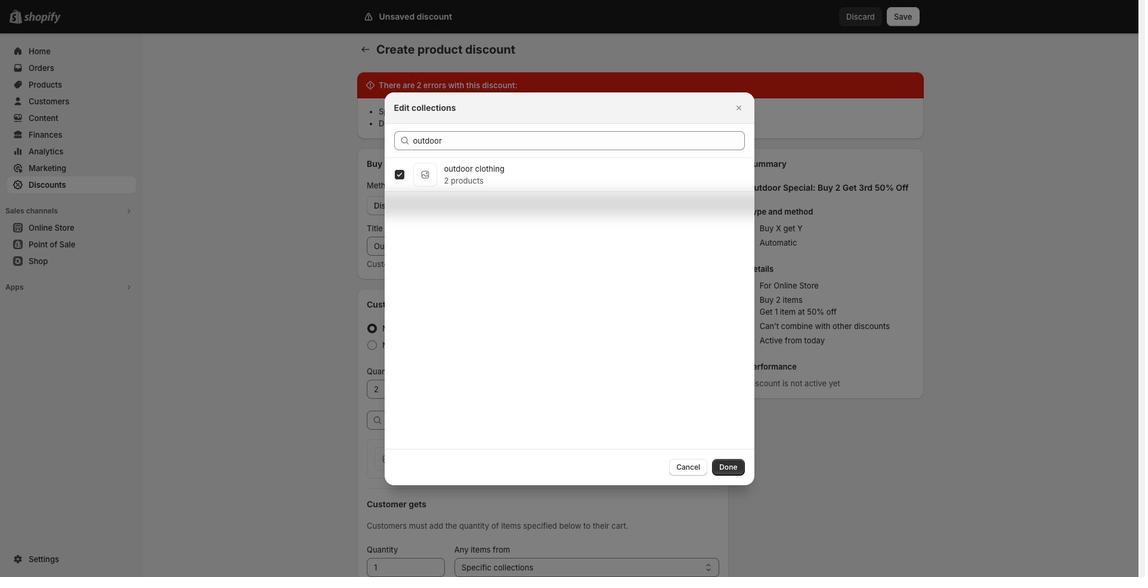 Task type: describe. For each thing, give the bounding box(es) containing it.
shopify image
[[24, 12, 61, 24]]



Task type: locate. For each thing, give the bounding box(es) containing it.
Search collections text field
[[413, 131, 745, 150]]

dialog
[[0, 92, 1139, 485]]



Task type: vqa. For each thing, say whether or not it's contained in the screenshot.
Add to the left
no



